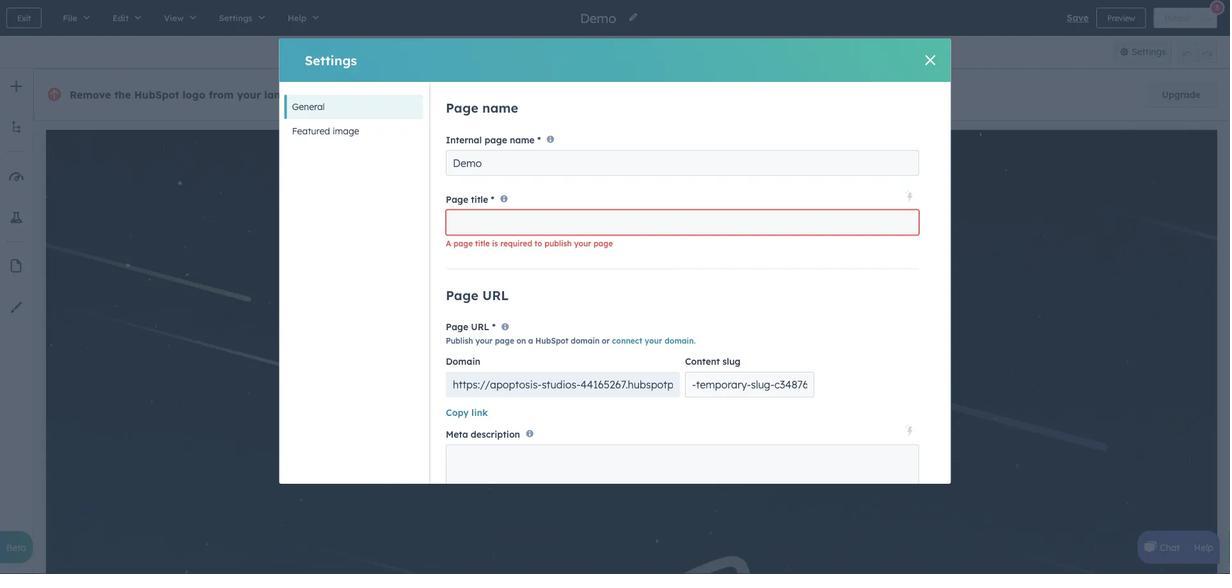 Task type: locate. For each thing, give the bounding box(es) containing it.
publish button
[[1154, 8, 1202, 28]]

image
[[333, 125, 359, 137]]

help
[[1195, 542, 1214, 553]]

your
[[237, 88, 261, 101], [574, 239, 591, 248], [475, 336, 493, 345], [645, 336, 662, 345]]

required
[[500, 239, 532, 248]]

1 page url from the top
[[446, 287, 509, 303]]

save
[[1068, 12, 1089, 23]]

from
[[209, 88, 234, 101]]

hubspot right a
[[535, 336, 569, 345]]

settings inside button
[[1132, 46, 1167, 57]]

settings
[[1132, 46, 1167, 57], [305, 52, 357, 68]]

save button
[[1068, 10, 1089, 26]]

copy link button
[[446, 405, 488, 421]]

page down "a"
[[446, 287, 478, 303]]

1 vertical spatial name
[[510, 134, 535, 145]]

page up domain
[[446, 321, 468, 333]]

your right publish
[[574, 239, 591, 248]]

page title
[[446, 194, 488, 205]]

a
[[528, 336, 533, 345]]

0 vertical spatial page url
[[446, 287, 509, 303]]

page name
[[446, 100, 518, 116]]

connect
[[612, 336, 642, 345]]

publish up domain
[[446, 336, 473, 345]]

a page title is required to publish your page
[[446, 239, 613, 248]]

link
[[471, 407, 488, 418]]

None field
[[579, 9, 621, 27]]

url down is
[[482, 287, 509, 303]]

3 page from the top
[[446, 287, 478, 303]]

title
[[471, 194, 488, 205], [475, 239, 490, 248]]

featured image button
[[285, 119, 423, 143]]

beta
[[6, 542, 26, 553]]

page up internal in the left of the page
[[446, 100, 478, 116]]

to
[[535, 239, 542, 248]]

name down page name
[[510, 134, 535, 145]]

publish group
[[1154, 8, 1218, 28]]

None text field
[[446, 150, 919, 176]]

group
[[587, 41, 637, 63], [1178, 41, 1218, 63]]

None text field
[[446, 210, 919, 235]]

with
[[460, 89, 478, 100]]

upgrade link
[[1147, 82, 1217, 108]]

publish inside button
[[1165, 13, 1191, 23]]

0 vertical spatial title
[[471, 194, 488, 205]]

content slug
[[685, 356, 741, 367]]

dialog
[[279, 38, 951, 555]]

domain
[[571, 336, 600, 345]]

1 vertical spatial page url
[[446, 321, 489, 333]]

1 vertical spatial title
[[475, 239, 490, 248]]

page left on
[[495, 336, 514, 345]]

publish inside dialog
[[446, 336, 473, 345]]

page url
[[446, 287, 509, 303], [446, 321, 489, 333]]

title down internal page name
[[471, 194, 488, 205]]

page right publish
[[594, 239, 613, 248]]

unlock premium features with
[[352, 89, 478, 100]]

1 vertical spatial publish
[[446, 336, 473, 345]]

publish
[[1165, 13, 1191, 23], [446, 336, 473, 345]]

domain
[[446, 356, 480, 367]]

hubspot right the
[[134, 88, 179, 101]]

title left is
[[475, 239, 490, 248]]

0 horizontal spatial hubspot
[[134, 88, 179, 101]]

0 horizontal spatial group
[[587, 41, 637, 63]]

page
[[485, 134, 507, 145], [453, 239, 473, 248], [594, 239, 613, 248], [495, 336, 514, 345]]

url up domain
[[471, 321, 489, 333]]

settings up pages. on the left
[[305, 52, 357, 68]]

1 horizontal spatial group
[[1178, 41, 1218, 63]]

Content slug text field
[[685, 372, 814, 397]]

0 vertical spatial publish
[[1165, 13, 1191, 23]]

meta
[[446, 428, 468, 440]]

copy link
[[446, 407, 488, 418]]

name
[[482, 100, 518, 116], [510, 134, 535, 145]]

1 vertical spatial hubspot
[[535, 336, 569, 345]]

internal page name
[[446, 134, 535, 145]]

page url up domain
[[446, 321, 489, 333]]

hubspot inside dialog
[[535, 336, 569, 345]]

featured
[[292, 125, 330, 137]]

settings button
[[1114, 41, 1173, 63]]

0 horizontal spatial publish
[[446, 336, 473, 345]]

dialog containing settings
[[279, 38, 951, 555]]

2 group from the left
[[1178, 41, 1218, 63]]

remove the hubspot logo from your landing pages.
[[70, 88, 341, 101]]

1 horizontal spatial hubspot
[[535, 336, 569, 345]]

copy
[[446, 407, 469, 418]]

url
[[482, 287, 509, 303], [471, 321, 489, 333]]

page up "a"
[[446, 194, 468, 205]]

1 horizontal spatial settings
[[1132, 46, 1167, 57]]

upgrade
[[1163, 89, 1201, 100]]

general
[[292, 101, 325, 112]]

description
[[471, 428, 520, 440]]

settings down preview button
[[1132, 46, 1167, 57]]

2 page url from the top
[[446, 321, 489, 333]]

logo
[[183, 88, 206, 101]]

or
[[602, 336, 610, 345]]

name up internal page name
[[482, 100, 518, 116]]

0 vertical spatial hubspot
[[134, 88, 179, 101]]

page
[[446, 100, 478, 116], [446, 194, 468, 205], [446, 287, 478, 303], [446, 321, 468, 333]]

beta button
[[0, 531, 33, 563]]

0 horizontal spatial settings
[[305, 52, 357, 68]]

page url down is
[[446, 287, 509, 303]]

hubspot
[[134, 88, 179, 101], [535, 336, 569, 345]]

1 horizontal spatial publish
[[1165, 13, 1191, 23]]

publish up 'settings' button
[[1165, 13, 1191, 23]]



Task type: vqa. For each thing, say whether or not it's contained in the screenshot.
bottom HubSpot
yes



Task type: describe. For each thing, give the bounding box(es) containing it.
premium
[[383, 89, 420, 100]]

1 vertical spatial url
[[471, 321, 489, 333]]

chat
[[1161, 542, 1181, 553]]

general button
[[285, 95, 423, 119]]

Domain text field
[[446, 372, 680, 397]]

landing
[[264, 88, 304, 101]]

page right internal in the left of the page
[[485, 134, 507, 145]]

1 page from the top
[[446, 100, 478, 116]]

pages.
[[307, 88, 341, 101]]

connect your domain. link
[[612, 336, 696, 345]]

a
[[446, 239, 451, 248]]

publish for publish
[[1165, 13, 1191, 23]]

your right 'from'
[[237, 88, 261, 101]]

close image
[[926, 55, 936, 65]]

meta description
[[446, 428, 520, 440]]

publish
[[545, 239, 572, 248]]

features
[[423, 89, 458, 100]]

content
[[685, 356, 720, 367]]

exit link
[[6, 8, 42, 28]]

preview
[[1108, 13, 1136, 23]]

your up domain
[[475, 336, 493, 345]]

1 group from the left
[[587, 41, 637, 63]]

settings inside dialog
[[305, 52, 357, 68]]

internal
[[446, 134, 482, 145]]

domain.
[[665, 336, 696, 345]]

preview button
[[1097, 8, 1147, 28]]

page right "a"
[[453, 239, 473, 248]]

the
[[114, 88, 131, 101]]

2 page from the top
[[446, 194, 468, 205]]

publish your page on a hubspot domain or connect your domain.
[[446, 336, 696, 345]]

remove
[[70, 88, 111, 101]]

featured image
[[292, 125, 359, 137]]

slug
[[723, 356, 741, 367]]

publish for publish your page on a hubspot domain or connect your domain.
[[446, 336, 473, 345]]

on
[[517, 336, 526, 345]]

none text field inside dialog
[[446, 210, 919, 235]]

unlock
[[352, 89, 380, 100]]

is
[[492, 239, 498, 248]]

your right connect
[[645, 336, 662, 345]]

0 vertical spatial name
[[482, 100, 518, 116]]

exit
[[17, 13, 31, 23]]

4 page from the top
[[446, 321, 468, 333]]

3
[[1216, 3, 1220, 12]]

0 vertical spatial url
[[482, 287, 509, 303]]



